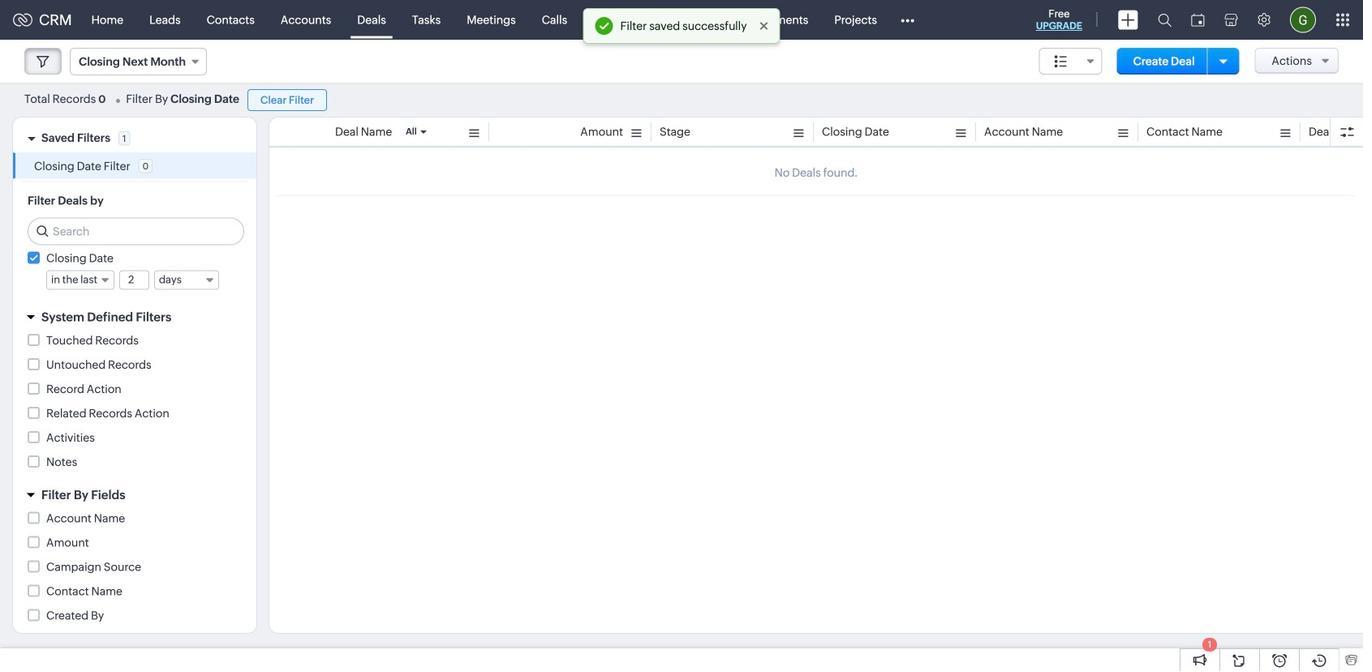 Task type: locate. For each thing, give the bounding box(es) containing it.
size image
[[1055, 54, 1068, 69]]

profile element
[[1281, 0, 1326, 39]]

search image
[[1158, 13, 1172, 27]]

calendar image
[[1191, 13, 1205, 26]]

None text field
[[120, 271, 148, 289]]

search element
[[1148, 0, 1182, 40]]

Other Modules field
[[890, 7, 925, 33]]

None field
[[70, 48, 207, 75], [1039, 48, 1103, 75], [46, 271, 115, 290], [154, 271, 219, 290], [70, 48, 207, 75], [46, 271, 115, 290], [154, 271, 219, 290]]



Task type: describe. For each thing, give the bounding box(es) containing it.
logo image
[[13, 13, 32, 26]]

create menu image
[[1118, 10, 1139, 30]]

profile image
[[1290, 7, 1316, 33]]

none field size
[[1039, 48, 1103, 75]]

Search text field
[[28, 219, 243, 245]]

create menu element
[[1109, 0, 1148, 39]]



